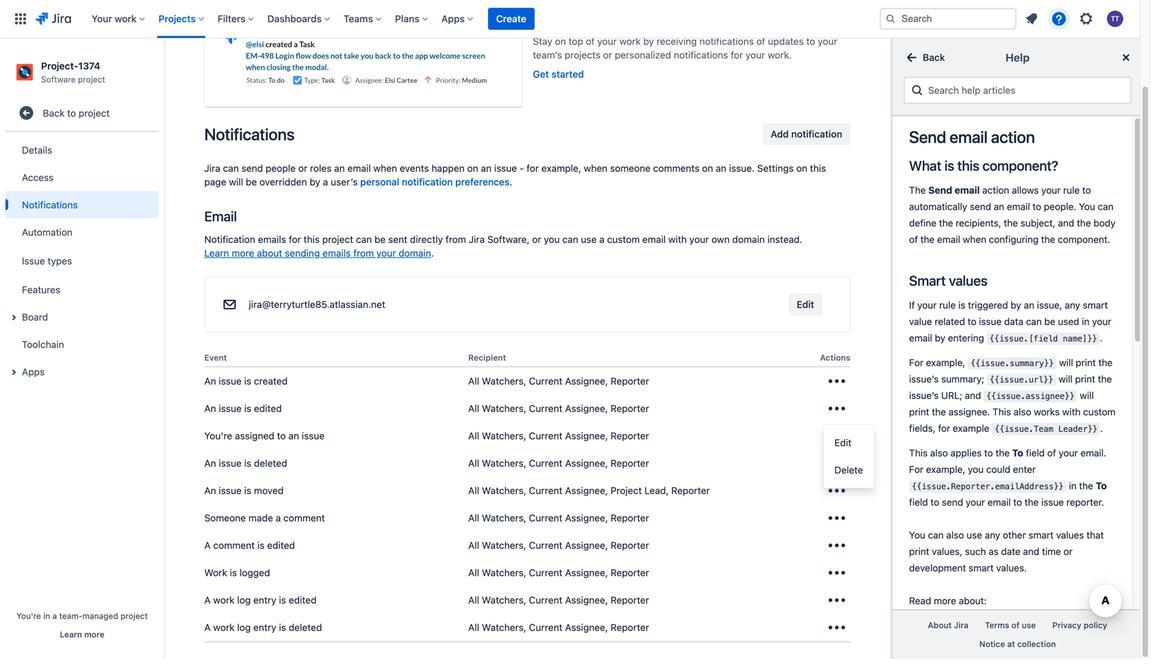 Task type: describe. For each thing, give the bounding box(es) containing it.
more inside notification emails for this project can be sent directly from jira software, or you can use a custom email with your own domain instead. learn more about sending emails from your domain .
[[232, 248, 254, 259]]

Search field
[[880, 8, 1017, 30]]

by inside jira can send people or roles an email when events happen on an issue - for example, when someone comments on an issue. settings on this page will be overridden by a user's
[[310, 176, 320, 188]]

all for an issue is edited
[[469, 403, 480, 414]]

project-1374 software project
[[41, 60, 105, 84]]

made
[[249, 513, 273, 524]]

settings image
[[1079, 11, 1095, 27]]

issue inside jira can send people or roles an email when events happen on an issue - for example, when someone comments on an issue. settings on this page will be overridden by a user's
[[494, 163, 517, 174]]

edited for a comment is edited
[[267, 540, 295, 551]]

project up the details link
[[79, 107, 110, 119]]

this inside notification emails for this project can be sent directly from jira software, or you can use a custom email with your own domain instead. learn more about sending emails from your domain .
[[304, 234, 320, 245]]

teams button
[[340, 8, 387, 30]]

to inside back to project link
[[67, 107, 76, 119]]

email
[[204, 208, 237, 224]]

is down an issue is created
[[244, 403, 251, 414]]

or inside notification emails for this project can be sent directly from jira software, or you can use a custom email with your own domain instead. learn more about sending emails from your domain .
[[532, 234, 542, 245]]

0 horizontal spatial deleted
[[254, 458, 287, 469]]

projects
[[159, 13, 196, 24]]

1 horizontal spatial deleted
[[289, 622, 322, 634]]

your left work.
[[746, 49, 766, 61]]

add notification button
[[763, 123, 851, 145]]

your work button
[[88, 8, 150, 30]]

learn inside learn more button
[[60, 630, 82, 640]]

more inside button
[[84, 630, 105, 640]]

apps button
[[438, 8, 479, 30]]

reporter for work is logged
[[611, 568, 650, 579]]

current for you're assigned to an issue
[[529, 431, 563, 442]]

all watchers, current assignee, reporter for you're assigned to an issue
[[469, 431, 650, 442]]

help
[[1006, 51, 1030, 64]]

search image
[[886, 13, 897, 24]]

notification actions image for a work log entry is deleted
[[826, 617, 848, 639]]

issue right assigned
[[302, 431, 325, 442]]

2 horizontal spatial email
[[950, 127, 988, 147]]

add notification
[[771, 128, 843, 140]]

edit inside group
[[835, 437, 852, 449]]

create
[[497, 13, 527, 24]]

dashboards button
[[263, 8, 336, 30]]

roles
[[310, 163, 332, 174]]

reporter for someone made a comment
[[611, 513, 650, 524]]

or inside jira can send people or roles an email when events happen on an issue - for example, when someone comments on an issue. settings on this page will be overridden by a user's
[[298, 163, 308, 174]]

assignee, for work is logged
[[565, 568, 608, 579]]

all watchers, current assignee, reporter for someone made a comment
[[469, 513, 650, 524]]

1 vertical spatial emails
[[323, 248, 351, 259]]

0 vertical spatial .
[[510, 176, 513, 188]]

an issue is edited
[[204, 403, 282, 414]]

about
[[928, 621, 952, 631]]

all for an issue is created
[[469, 376, 480, 387]]

stay
[[533, 36, 553, 47]]

work.
[[768, 49, 792, 61]]

an issue is moved
[[204, 485, 284, 497]]

work for a work log entry is deleted
[[213, 622, 235, 634]]

personal notification preferences .
[[360, 176, 513, 188]]

expand image
[[5, 365, 22, 381]]

notification actions image for a work log entry is edited
[[826, 590, 848, 612]]

learn more button
[[60, 629, 105, 640]]

notification
[[204, 234, 255, 245]]

created
[[254, 376, 288, 387]]

reporter for a work log entry is edited
[[611, 595, 650, 606]]

assignee, for a work log entry is deleted
[[565, 622, 608, 634]]

receiving
[[657, 36, 697, 47]]

edit button inside notifications main content
[[789, 294, 823, 316]]

people
[[266, 163, 296, 174]]

is down made on the left bottom
[[258, 540, 265, 551]]

started
[[552, 69, 584, 80]]

all for someone made a comment
[[469, 513, 480, 524]]

your left own
[[690, 234, 709, 245]]

notifications link
[[5, 191, 159, 219]]

0 vertical spatial comment
[[284, 513, 325, 524]]

work is logged
[[204, 568, 270, 579]]

project
[[611, 485, 642, 497]]

notifications inside notifications main content
[[204, 125, 295, 144]]

board
[[22, 312, 48, 323]]

software
[[41, 75, 76, 84]]

work for a work log entry is edited
[[213, 595, 235, 606]]

get started link
[[533, 68, 584, 81]]

you
[[544, 234, 560, 245]]

issue
[[22, 255, 45, 267]]

privacy policy link
[[1045, 617, 1116, 635]]

all watchers, current assignee, reporter for a work log entry is deleted
[[469, 622, 650, 634]]

apps inside apps button
[[22, 366, 45, 378]]

project inside project-1374 software project
[[78, 75, 105, 84]]

all for work is logged
[[469, 568, 480, 579]]

team's
[[533, 49, 562, 61]]

2 when from the left
[[584, 163, 608, 174]]

your work
[[92, 13, 137, 24]]

is left created at the bottom left of page
[[244, 376, 251, 387]]

privacy
[[1053, 621, 1082, 631]]

apps inside apps popup button
[[442, 13, 465, 24]]

edit inside notifications main content
[[797, 299, 815, 310]]

1 vertical spatial use
[[1022, 621, 1036, 631]]

you're for you're in a team-managed project
[[17, 612, 41, 621]]

details link
[[5, 136, 159, 164]]

email inside notification emails for this project can be sent directly from jira software, or you can use a custom email with your own domain instead. learn more about sending emails from your domain .
[[643, 234, 666, 245]]

own
[[712, 234, 730, 245]]

someone made a comment
[[204, 513, 325, 524]]

board button
[[5, 304, 159, 331]]

2 horizontal spatial can
[[563, 234, 579, 245]]

events
[[400, 163, 429, 174]]

assignee, for an issue is created
[[565, 376, 608, 387]]

directly
[[410, 234, 443, 245]]

back for back to project
[[43, 107, 65, 119]]

current for an issue is moved
[[529, 485, 563, 497]]

2 vertical spatial to
[[277, 431, 286, 442]]

an for an issue is edited
[[204, 403, 216, 414]]

notice at collection link
[[972, 635, 1065, 654]]

is up an issue is moved
[[244, 458, 251, 469]]

terms of use link
[[977, 617, 1045, 635]]

sidebar element
[[0, 38, 164, 660]]

issue types
[[22, 255, 72, 267]]

watchers, for a work log entry is edited
[[482, 595, 527, 606]]

learn more
[[60, 630, 105, 640]]

moved
[[254, 485, 284, 497]]

an up the preferences
[[481, 163, 492, 174]]

all for an issue is moved
[[469, 485, 480, 497]]

current for an issue is edited
[[529, 403, 563, 414]]

0 horizontal spatial comment
[[213, 540, 255, 551]]

Search help articles field
[[925, 78, 1125, 103]]

watchers, for an issue is edited
[[482, 403, 527, 414]]

assignee, for someone made a comment
[[565, 513, 608, 524]]

banner containing your work
[[0, 0, 1140, 38]]

learn more about sending emails from your domain button
[[204, 247, 431, 260]]

logged
[[240, 568, 270, 579]]

actions
[[820, 353, 851, 363]]

group containing edit
[[824, 425, 875, 488]]

someone
[[204, 513, 246, 524]]

notification actions image for work is logged
[[826, 562, 848, 584]]

watchers, for you're assigned to an issue
[[482, 431, 527, 442]]

a inside jira can send people or roles an email when events happen on an issue - for example, when someone comments on an issue. settings on this page will be overridden by a user's
[[323, 176, 328, 188]]

reporter for a comment is edited
[[611, 540, 650, 551]]

add
[[771, 128, 789, 140]]

sidebar navigation image
[[149, 55, 179, 82]]

all watchers, current assignee, reporter for an issue is edited
[[469, 403, 650, 414]]

watchers, for an issue is moved
[[482, 485, 527, 497]]

get started
[[533, 69, 584, 80]]

personal notification preferences link
[[360, 175, 510, 189]]

user's
[[331, 176, 358, 188]]

overridden
[[260, 176, 307, 188]]

sending
[[285, 248, 320, 259]]

you're in a team-managed project
[[17, 612, 148, 621]]

delete
[[835, 465, 864, 476]]

1 horizontal spatial of
[[757, 36, 766, 47]]

access
[[22, 172, 54, 183]]

an for an issue is created
[[204, 376, 216, 387]]

all watchers, current assignee, project lead, reporter
[[469, 485, 710, 497]]

1 horizontal spatial can
[[356, 234, 372, 245]]

someone
[[610, 163, 651, 174]]

1 horizontal spatial from
[[446, 234, 466, 245]]

project right the managed
[[121, 612, 148, 621]]

appswitcher icon image
[[12, 11, 29, 27]]

an issue is deleted
[[204, 458, 287, 469]]

a for a work log entry is deleted
[[204, 622, 211, 634]]

help image
[[1051, 11, 1068, 27]]

on up the preferences
[[468, 163, 479, 174]]

is up a work log entry is deleted
[[279, 595, 286, 606]]

jira@terryturtle85.atlassian.net
[[249, 299, 386, 310]]

use inside notification emails for this project can be sent directly from jira software, or you can use a custom email with your own domain instead. learn more about sending emails from your domain .
[[581, 234, 597, 245]]

an issue is created
[[204, 376, 288, 387]]

current for an issue is deleted
[[529, 458, 563, 469]]

create button
[[488, 8, 535, 30]]

personal
[[360, 176, 400, 188]]

all for you're assigned to an issue
[[469, 431, 480, 442]]

jira inside "button"
[[954, 621, 969, 631]]

0 horizontal spatial from
[[354, 248, 374, 259]]

toolchain
[[22, 339, 64, 350]]

a work log entry is edited
[[204, 595, 317, 606]]

your
[[92, 13, 112, 24]]

issue.
[[729, 163, 755, 174]]

assignee, for an issue is deleted
[[565, 458, 608, 469]]

apps button
[[5, 358, 159, 386]]

0 horizontal spatial domain
[[399, 248, 431, 259]]

edited for an issue is edited
[[254, 403, 282, 414]]



Task type: locate. For each thing, give the bounding box(es) containing it.
email up the user's
[[348, 163, 371, 174]]

notification actions image for an issue is created
[[826, 371, 848, 393]]

work
[[115, 13, 137, 24], [620, 36, 641, 47], [213, 595, 235, 606], [213, 622, 235, 634]]

entry for edited
[[254, 595, 276, 606]]

get
[[533, 69, 549, 80]]

can right the you at the top left of page
[[563, 234, 579, 245]]

primary element
[[8, 0, 869, 38]]

notification actions image for a comment is edited
[[826, 535, 848, 557]]

-
[[520, 163, 524, 174]]

be down send
[[246, 176, 257, 188]]

1 horizontal spatial more
[[232, 248, 254, 259]]

0 horizontal spatial email
[[348, 163, 371, 174]]

software,
[[488, 234, 530, 245]]

issue for created
[[219, 376, 242, 387]]

1 horizontal spatial when
[[584, 163, 608, 174]]

jira can send people or roles an email when events happen on an issue - for example, when someone comments on an issue. settings on this page will be overridden by a user's
[[204, 163, 827, 188]]

1 vertical spatial to
[[67, 107, 76, 119]]

9 all from the top
[[469, 595, 480, 606]]

7 current from the top
[[529, 540, 563, 551]]

work up personalized
[[620, 36, 641, 47]]

assignee, for you're assigned to an issue
[[565, 431, 608, 442]]

edit
[[797, 299, 815, 310], [835, 437, 852, 449]]

access link
[[5, 164, 159, 191]]

this down add notification button
[[810, 163, 827, 174]]

1 vertical spatial comment
[[213, 540, 255, 551]]

1 horizontal spatial edit button
[[824, 429, 875, 457]]

1 when from the left
[[374, 163, 397, 174]]

0 horizontal spatial be
[[246, 176, 257, 188]]

0 vertical spatial emails
[[258, 234, 286, 245]]

0 vertical spatial by
[[644, 36, 654, 47]]

an
[[204, 376, 216, 387], [204, 403, 216, 414], [204, 458, 216, 469], [204, 485, 216, 497]]

entry for deleted
[[254, 622, 276, 634]]

1 vertical spatial notifications
[[22, 199, 78, 210]]

10 all from the top
[[469, 622, 480, 634]]

current for someone made a comment
[[529, 513, 563, 524]]

notification for add
[[792, 128, 843, 140]]

notifications
[[204, 125, 295, 144], [22, 199, 78, 210]]

managed
[[83, 612, 118, 621]]

edit button
[[789, 294, 823, 316], [824, 429, 875, 457]]

all watchers, current assignee, reporter for an issue is created
[[469, 376, 650, 387]]

entry
[[254, 595, 276, 606], [254, 622, 276, 634]]

0 horizontal spatial .
[[431, 248, 434, 259]]

2 a from the top
[[204, 595, 211, 606]]

0 horizontal spatial more
[[84, 630, 105, 640]]

edit button up "delete"
[[824, 429, 875, 457]]

settings
[[758, 163, 794, 174]]

log down work is logged
[[237, 595, 251, 606]]

6 notification actions image from the top
[[826, 562, 848, 584]]

or
[[603, 49, 613, 61], [298, 163, 308, 174], [532, 234, 542, 245]]

dashboards
[[268, 13, 322, 24]]

deleted up moved
[[254, 458, 287, 469]]

an left the issue.
[[716, 163, 727, 174]]

notifications image
[[1024, 11, 1040, 27]]

4 notification actions image from the top
[[826, 508, 848, 530]]

about jira
[[928, 621, 969, 631]]

0 vertical spatial notifications
[[204, 125, 295, 144]]

assignee, for a work log entry is edited
[[565, 595, 608, 606]]

will
[[229, 176, 243, 188]]

2 log from the top
[[237, 622, 251, 634]]

jira right about
[[954, 621, 969, 631]]

domain right own
[[733, 234, 765, 245]]

1 horizontal spatial be
[[375, 234, 386, 245]]

9 assignee, from the top
[[565, 595, 608, 606]]

7 all from the top
[[469, 540, 480, 551]]

issue up an issue is moved
[[219, 458, 242, 469]]

1 all watchers, current assignee, reporter from the top
[[469, 376, 650, 387]]

all watchers, current assignee, reporter for an issue is deleted
[[469, 458, 650, 469]]

you're left assigned
[[204, 431, 232, 442]]

email left with
[[643, 234, 666, 245]]

edit down instead.
[[797, 299, 815, 310]]

6 assignee, from the top
[[565, 513, 608, 524]]

2 vertical spatial a
[[204, 622, 211, 634]]

instead.
[[768, 234, 803, 245]]

10 assignee, from the top
[[565, 622, 608, 634]]

stay on top of your work by receiving notifications of updates to your team's projects or personalized notifications for your work.
[[533, 36, 838, 61]]

current for an issue is created
[[529, 376, 563, 387]]

9 current from the top
[[529, 595, 563, 606]]

of
[[586, 36, 595, 47], [757, 36, 766, 47], [1012, 621, 1020, 631]]

2 vertical spatial jira
[[954, 621, 969, 631]]

example,
[[542, 163, 582, 174]]

work for your work
[[115, 13, 137, 24]]

1 vertical spatial jira
[[469, 234, 485, 245]]

1 vertical spatial email
[[348, 163, 371, 174]]

sent
[[388, 234, 408, 245]]

be left sent
[[375, 234, 386, 245]]

for inside stay on top of your work by receiving notifications of updates to your team's projects or personalized notifications for your work.
[[731, 49, 743, 61]]

0 horizontal spatial to
[[67, 107, 76, 119]]

entry up a work log entry is deleted
[[254, 595, 276, 606]]

edit button up actions
[[789, 294, 823, 316]]

you're inside notifications main content
[[204, 431, 232, 442]]

on right settings
[[797, 163, 808, 174]]

5 current from the top
[[529, 485, 563, 497]]

comments
[[654, 163, 700, 174]]

from
[[446, 234, 466, 245], [354, 248, 374, 259]]

edited down created at the bottom left of page
[[254, 403, 282, 414]]

0 horizontal spatial emails
[[258, 234, 286, 245]]

filters button
[[214, 8, 259, 30]]

apps down toolchain
[[22, 366, 45, 378]]

an for an issue is deleted
[[204, 458, 216, 469]]

2 vertical spatial email
[[643, 234, 666, 245]]

use
[[581, 234, 597, 245], [1022, 621, 1036, 631]]

more down notification
[[232, 248, 254, 259]]

of right top
[[586, 36, 595, 47]]

or inside stay on top of your work by receiving notifications of updates to your team's projects or personalized notifications for your work.
[[603, 49, 613, 61]]

current for a work log entry is edited
[[529, 595, 563, 606]]

learn down notification
[[204, 248, 229, 259]]

8 all watchers, current assignee, reporter from the top
[[469, 595, 650, 606]]

2 all watchers, current assignee, reporter from the top
[[469, 403, 650, 414]]

log for a work log entry is deleted
[[237, 622, 251, 634]]

your down sent
[[377, 248, 396, 259]]

learn down 'team-'
[[60, 630, 82, 640]]

back inside back button
[[923, 52, 945, 63]]

jira issue preview in slack image
[[204, 9, 522, 107]]

2 assignee, from the top
[[565, 403, 608, 414]]

features link
[[5, 276, 159, 304]]

notification actions image for someone made a comment
[[826, 508, 848, 530]]

1 vertical spatial by
[[310, 176, 320, 188]]

back button
[[899, 47, 954, 68]]

7 all watchers, current assignee, reporter from the top
[[469, 568, 650, 579]]

top
[[569, 36, 584, 47]]

for up the sending on the top of page
[[289, 234, 301, 245]]

on right comments
[[703, 163, 714, 174]]

1 current from the top
[[529, 376, 563, 387]]

your profile and settings image
[[1108, 11, 1124, 27]]

reporter for a work log entry is deleted
[[611, 622, 650, 634]]

1 entry from the top
[[254, 595, 276, 606]]

6 watchers, from the top
[[482, 513, 527, 524]]

notifications right receiving
[[700, 36, 754, 47]]

1 vertical spatial domain
[[399, 248, 431, 259]]

you're assigned to an issue
[[204, 431, 325, 442]]

. down directly
[[431, 248, 434, 259]]

1 vertical spatial log
[[237, 622, 251, 634]]

. inside notification emails for this project can be sent directly from jira software, or you can use a custom email with your own domain instead. learn more about sending emails from your domain .
[[431, 248, 434, 259]]

1 horizontal spatial you're
[[204, 431, 232, 442]]

assignee, for an issue is edited
[[565, 403, 608, 414]]

back down search field
[[923, 52, 945, 63]]

all watchers, current assignee, reporter for work is logged
[[469, 568, 650, 579]]

1 vertical spatial be
[[375, 234, 386, 245]]

apps
[[442, 13, 465, 24], [22, 366, 45, 378]]

back for back
[[923, 52, 945, 63]]

when up personal
[[374, 163, 397, 174]]

1 vertical spatial group
[[824, 425, 875, 488]]

10 watchers, from the top
[[482, 622, 527, 634]]

1 all from the top
[[469, 376, 480, 387]]

for inside notification emails for this project can be sent directly from jira software, or you can use a custom email with your own domain instead. learn more about sending emails from your domain .
[[289, 234, 301, 245]]

1 horizontal spatial comment
[[284, 513, 325, 524]]

can up will
[[223, 163, 239, 174]]

2 horizontal spatial to
[[807, 36, 816, 47]]

your up the 'projects'
[[598, 36, 617, 47]]

assignee, for a comment is edited
[[565, 540, 608, 551]]

1 horizontal spatial this
[[810, 163, 827, 174]]

work
[[204, 568, 227, 579]]

filters
[[218, 13, 246, 24]]

expand image
[[5, 310, 22, 326]]

4 all watchers, current assignee, reporter from the top
[[469, 458, 650, 469]]

jira up page
[[204, 163, 220, 174]]

be inside jira can send people or roles an email when events happen on an issue - for example, when someone comments on an issue. settings on this page will be overridden by a user's
[[246, 176, 257, 188]]

emails
[[258, 234, 286, 245], [323, 248, 351, 259]]

notifications up automation
[[22, 199, 78, 210]]

comment up work is logged
[[213, 540, 255, 551]]

you're
[[204, 431, 232, 442], [17, 612, 41, 621]]

2 vertical spatial edited
[[289, 595, 317, 606]]

2 entry from the top
[[254, 622, 276, 634]]

current for a comment is edited
[[529, 540, 563, 551]]

0 vertical spatial log
[[237, 595, 251, 606]]

a right the in
[[52, 612, 57, 621]]

3 all from the top
[[469, 431, 480, 442]]

0 horizontal spatial you're
[[17, 612, 41, 621]]

reporter for you're assigned to an issue
[[611, 431, 650, 442]]

1 vertical spatial edited
[[267, 540, 295, 551]]

1 vertical spatial from
[[354, 248, 374, 259]]

5 assignee, from the top
[[565, 485, 608, 497]]

3 an from the top
[[204, 458, 216, 469]]

watchers, for an issue is created
[[482, 376, 527, 387]]

can inside jira can send people or roles an email when events happen on an issue - for example, when someone comments on an issue. settings on this page will be overridden by a user's
[[223, 163, 239, 174]]

notice
[[980, 640, 1006, 649]]

1 an from the top
[[204, 376, 216, 387]]

1 vertical spatial apps
[[22, 366, 45, 378]]

1 a from the top
[[204, 540, 211, 551]]

2 an from the top
[[204, 403, 216, 414]]

1 vertical spatial edit button
[[824, 429, 875, 457]]

1 horizontal spatial .
[[510, 176, 513, 188]]

4 all from the top
[[469, 458, 480, 469]]

1 vertical spatial this
[[304, 234, 320, 245]]

projects
[[565, 49, 601, 61]]

issue for deleted
[[219, 458, 242, 469]]

4 an from the top
[[204, 485, 216, 497]]

all for a work log entry is edited
[[469, 595, 480, 606]]

project
[[78, 75, 105, 84], [79, 107, 110, 119], [322, 234, 354, 245], [121, 612, 148, 621]]

issue down an issue is created
[[219, 403, 242, 414]]

0 horizontal spatial edit button
[[789, 294, 823, 316]]

7 notification actions image from the top
[[826, 590, 848, 612]]

0 vertical spatial or
[[603, 49, 613, 61]]

6 current from the top
[[529, 513, 563, 524]]

jira left software,
[[469, 234, 485, 245]]

8 notification actions image from the top
[[826, 617, 848, 639]]

work right your
[[115, 13, 137, 24]]

be inside notification emails for this project can be sent directly from jira software, or you can use a custom email with your own domain instead. learn more about sending emails from your domain .
[[375, 234, 386, 245]]

current for work is logged
[[529, 568, 563, 579]]

group inside sidebar element
[[5, 132, 159, 390]]

log for a work log entry is edited
[[237, 595, 251, 606]]

8 current from the top
[[529, 568, 563, 579]]

an up the user's
[[334, 163, 345, 174]]

on inside stay on top of your work by receiving notifications of updates to your team's projects or personalized notifications for your work.
[[555, 36, 566, 47]]

1 vertical spatial for
[[527, 163, 539, 174]]

8 assignee, from the top
[[565, 568, 608, 579]]

3 all watchers, current assignee, reporter from the top
[[469, 431, 650, 442]]

all for a work log entry is deleted
[[469, 622, 480, 634]]

emails up about on the top left
[[258, 234, 286, 245]]

1 vertical spatial edit
[[835, 437, 852, 449]]

4 current from the top
[[529, 458, 563, 469]]

0 horizontal spatial or
[[298, 163, 308, 174]]

1 vertical spatial entry
[[254, 622, 276, 634]]

of left "updates"
[[757, 36, 766, 47]]

1 vertical spatial notification
[[402, 176, 453, 188]]

1 vertical spatial or
[[298, 163, 308, 174]]

is down a work log entry is edited
[[279, 622, 286, 634]]

watchers, for work is logged
[[482, 568, 527, 579]]

watchers, for someone made a comment
[[482, 513, 527, 524]]

issue down event at left
[[219, 376, 242, 387]]

2 horizontal spatial or
[[603, 49, 613, 61]]

1 vertical spatial back
[[43, 107, 65, 119]]

for left work.
[[731, 49, 743, 61]]

0 vertical spatial use
[[581, 234, 597, 245]]

is left moved
[[244, 485, 251, 497]]

this up learn more about sending emails from your domain button
[[304, 234, 320, 245]]

0 vertical spatial email
[[950, 127, 988, 147]]

a work log entry is deleted
[[204, 622, 322, 634]]

0 horizontal spatial learn
[[60, 630, 82, 640]]

1 horizontal spatial jira
[[469, 234, 485, 245]]

jira inside notification emails for this project can be sent directly from jira software, or you can use a custom email with your own domain instead. learn more about sending emails from your domain .
[[469, 234, 485, 245]]

watchers, for a work log entry is deleted
[[482, 622, 527, 634]]

policy
[[1084, 621, 1108, 631]]

notifications inside notifications link
[[22, 199, 78, 210]]

an down event at left
[[204, 376, 216, 387]]

edit up "delete"
[[835, 437, 852, 449]]

all watchers, current assignee, reporter for a comment is edited
[[469, 540, 650, 551]]

edited down someone made a comment
[[267, 540, 295, 551]]

5 all watchers, current assignee, reporter from the top
[[469, 513, 650, 524]]

1 horizontal spatial emails
[[323, 248, 351, 259]]

notifications down receiving
[[674, 49, 729, 61]]

use up collection
[[1022, 621, 1036, 631]]

1 vertical spatial notifications
[[674, 49, 729, 61]]

a comment is edited
[[204, 540, 295, 551]]

1 assignee, from the top
[[565, 376, 608, 387]]

0 vertical spatial from
[[446, 234, 466, 245]]

privacy policy
[[1053, 621, 1108, 631]]

7 watchers, from the top
[[482, 540, 527, 551]]

. up software,
[[510, 176, 513, 188]]

for inside jira can send people or roles an email when events happen on an issue - for example, when someone comments on an issue. settings on this page will be overridden by a user's
[[527, 163, 539, 174]]

0 vertical spatial for
[[731, 49, 743, 61]]

send
[[910, 127, 947, 147]]

emails right the sending on the top of page
[[323, 248, 351, 259]]

8 watchers, from the top
[[482, 568, 527, 579]]

this inside jira can send people or roles an email when events happen on an issue - for example, when someone comments on an issue. settings on this page will be overridden by a user's
[[810, 163, 827, 174]]

edited up a work log entry is deleted
[[289, 595, 317, 606]]

2 horizontal spatial of
[[1012, 621, 1020, 631]]

1 horizontal spatial use
[[1022, 621, 1036, 631]]

0 horizontal spatial edit
[[797, 299, 815, 310]]

notification for personal
[[402, 176, 453, 188]]

2 notification actions image from the top
[[826, 398, 848, 420]]

you're left the in
[[17, 612, 41, 621]]

by
[[644, 36, 654, 47], [310, 176, 320, 188]]

jira inside jira can send people or roles an email when events happen on an issue - for example, when someone comments on an issue. settings on this page will be overridden by a user's
[[204, 163, 220, 174]]

watchers, for an issue is deleted
[[482, 458, 527, 469]]

0 horizontal spatial use
[[581, 234, 597, 245]]

9 watchers, from the top
[[482, 595, 527, 606]]

issue types link
[[5, 246, 159, 276]]

3 notification actions image from the top
[[826, 480, 848, 502]]

watchers, for a comment is edited
[[482, 540, 527, 551]]

your right "updates"
[[818, 36, 838, 47]]

5 notification actions image from the top
[[826, 535, 848, 557]]

issue for edited
[[219, 403, 242, 414]]

1374
[[78, 60, 100, 72]]

9 all watchers, current assignee, reporter from the top
[[469, 622, 650, 634]]

1 horizontal spatial edit
[[835, 437, 852, 449]]

project down 1374
[[78, 75, 105, 84]]

reporter for an issue is edited
[[611, 403, 650, 414]]

issue for moved
[[219, 485, 242, 497]]

details
[[22, 144, 52, 156]]

0 horizontal spatial this
[[304, 234, 320, 245]]

a
[[204, 540, 211, 551], [204, 595, 211, 606], [204, 622, 211, 634]]

teams
[[344, 13, 373, 24]]

0 vertical spatial group
[[5, 132, 159, 390]]

4 assignee, from the top
[[565, 458, 608, 469]]

email right "send" at the right top
[[950, 127, 988, 147]]

notification actions image for an issue is moved
[[826, 480, 848, 502]]

2 horizontal spatial for
[[731, 49, 743, 61]]

1 horizontal spatial apps
[[442, 13, 465, 24]]

back inside back to project link
[[43, 107, 65, 119]]

by inside stay on top of your work by receiving notifications of updates to your team's projects or personalized notifications for your work.
[[644, 36, 654, 47]]

or right the 'projects'
[[603, 49, 613, 61]]

notification actions image for an issue is edited
[[826, 398, 848, 420]]

0 vertical spatial deleted
[[254, 458, 287, 469]]

1 horizontal spatial learn
[[204, 248, 229, 259]]

when right example,
[[584, 163, 608, 174]]

personalized
[[615, 49, 672, 61]]

0 horizontal spatial can
[[223, 163, 239, 174]]

0 vertical spatial you're
[[204, 431, 232, 442]]

notifications main content
[[164, 0, 891, 643]]

a right made on the left bottom
[[276, 513, 281, 524]]

work inside stay on top of your work by receiving notifications of updates to your team's projects or personalized notifications for your work.
[[620, 36, 641, 47]]

an
[[334, 163, 345, 174], [481, 163, 492, 174], [716, 163, 727, 174], [289, 431, 299, 442]]

reporter for an issue is created
[[611, 376, 650, 387]]

entry down a work log entry is edited
[[254, 622, 276, 634]]

work down a work log entry is edited
[[213, 622, 235, 634]]

a down roles
[[323, 176, 328, 188]]

toolchain link
[[5, 331, 159, 358]]

on left top
[[555, 36, 566, 47]]

all
[[469, 376, 480, 387], [469, 403, 480, 414], [469, 431, 480, 442], [469, 458, 480, 469], [469, 485, 480, 497], [469, 513, 480, 524], [469, 540, 480, 551], [469, 568, 480, 579], [469, 595, 480, 606], [469, 622, 480, 634]]

reporter for an issue is deleted
[[611, 458, 650, 469]]

a inside notification emails for this project can be sent directly from jira software, or you can use a custom email with your own domain instead. learn more about sending emails from your domain .
[[600, 234, 605, 245]]

all watchers, current assignee, reporter
[[469, 376, 650, 387], [469, 403, 650, 414], [469, 431, 650, 442], [469, 458, 650, 469], [469, 513, 650, 524], [469, 540, 650, 551], [469, 568, 650, 579], [469, 595, 650, 606], [469, 622, 650, 634]]

1 vertical spatial more
[[84, 630, 105, 640]]

5 all from the top
[[469, 485, 480, 497]]

learn
[[204, 248, 229, 259], [60, 630, 82, 640]]

0 horizontal spatial notifications
[[22, 199, 78, 210]]

notification inside add notification button
[[792, 128, 843, 140]]

2 all from the top
[[469, 403, 480, 414]]

learn inside notification emails for this project can be sent directly from jira software, or you can use a custom email with your own domain instead. learn more about sending emails from your domain .
[[204, 248, 229, 259]]

group containing details
[[5, 132, 159, 390]]

of right terms
[[1012, 621, 1020, 631]]

is
[[244, 376, 251, 387], [244, 403, 251, 414], [244, 458, 251, 469], [244, 485, 251, 497], [258, 540, 265, 551], [230, 568, 237, 579], [279, 595, 286, 606], [279, 622, 286, 634]]

1 horizontal spatial notifications
[[204, 125, 295, 144]]

at
[[1008, 640, 1016, 649]]

domain down directly
[[399, 248, 431, 259]]

0 vertical spatial apps
[[442, 13, 465, 24]]

0 horizontal spatial of
[[586, 36, 595, 47]]

0 vertical spatial edit
[[797, 299, 815, 310]]

6 all from the top
[[469, 513, 480, 524]]

a for a work log entry is edited
[[204, 595, 211, 606]]

domain
[[733, 234, 765, 245], [399, 248, 431, 259]]

0 vertical spatial notification
[[792, 128, 843, 140]]

projects button
[[155, 8, 209, 30]]

preferences
[[456, 176, 510, 188]]

2 current from the top
[[529, 403, 563, 414]]

all for an issue is deleted
[[469, 458, 480, 469]]

0 vertical spatial notifications
[[700, 36, 754, 47]]

page
[[204, 176, 226, 188]]

assignee, for an issue is moved
[[565, 485, 608, 497]]

project up learn more about sending emails from your domain button
[[322, 234, 354, 245]]

plans button
[[391, 8, 433, 30]]

comment right made on the left bottom
[[284, 513, 325, 524]]

to right assigned
[[277, 431, 286, 442]]

apps right plans 'popup button'
[[442, 13, 465, 24]]

0 vertical spatial edited
[[254, 403, 282, 414]]

8 all from the top
[[469, 568, 480, 579]]

or left the you at the top left of page
[[532, 234, 542, 245]]

issue left -
[[494, 163, 517, 174]]

notification actions image
[[826, 371, 848, 393], [826, 398, 848, 420], [826, 480, 848, 502], [826, 508, 848, 530], [826, 535, 848, 557], [826, 562, 848, 584], [826, 590, 848, 612], [826, 617, 848, 639]]

features
[[22, 284, 60, 295]]

1 vertical spatial learn
[[60, 630, 82, 640]]

1 log from the top
[[237, 595, 251, 606]]

email inside jira can send people or roles an email when events happen on an issue - for example, when someone comments on an issue. settings on this page will be overridden by a user's
[[348, 163, 371, 174]]

all for a comment is edited
[[469, 540, 480, 551]]

all watchers, current assignee, reporter for a work log entry is edited
[[469, 595, 650, 606]]

0 vertical spatial more
[[232, 248, 254, 259]]

1 watchers, from the top
[[482, 376, 527, 387]]

automation link
[[5, 219, 159, 246]]

banner
[[0, 0, 1140, 38]]

terms of use
[[985, 621, 1036, 631]]

deleted
[[254, 458, 287, 469], [289, 622, 322, 634]]

4 watchers, from the top
[[482, 458, 527, 469]]

notifications up send
[[204, 125, 295, 144]]

is right work on the left bottom of the page
[[230, 568, 237, 579]]

an down an issue is created
[[204, 403, 216, 414]]

0 vertical spatial domain
[[733, 234, 765, 245]]

0 horizontal spatial for
[[289, 234, 301, 245]]

work inside dropdown button
[[115, 13, 137, 24]]

email
[[950, 127, 988, 147], [348, 163, 371, 174], [643, 234, 666, 245]]

2 watchers, from the top
[[482, 403, 527, 414]]

a
[[323, 176, 328, 188], [600, 234, 605, 245], [276, 513, 281, 524], [52, 612, 57, 621]]

to inside stay on top of your work by receiving notifications of updates to your team's projects or personalized notifications for your work.
[[807, 36, 816, 47]]

a left custom
[[600, 234, 605, 245]]

to down software
[[67, 107, 76, 119]]

1 vertical spatial you're
[[17, 612, 41, 621]]

notification right add
[[792, 128, 843, 140]]

jira
[[204, 163, 220, 174], [469, 234, 485, 245], [954, 621, 969, 631]]

log down a work log entry is edited
[[237, 622, 251, 634]]

back to project link
[[5, 99, 159, 127]]

from right the sending on the top of page
[[354, 248, 374, 259]]

issue
[[494, 163, 517, 174], [219, 376, 242, 387], [219, 403, 242, 414], [302, 431, 325, 442], [219, 458, 242, 469], [219, 485, 242, 497]]

0 vertical spatial entry
[[254, 595, 276, 606]]

email icon image
[[222, 297, 238, 313]]

10 current from the top
[[529, 622, 563, 634]]

from right directly
[[446, 234, 466, 245]]

an right assigned
[[289, 431, 299, 442]]

0 vertical spatial be
[[246, 176, 257, 188]]

an up an issue is moved
[[204, 458, 216, 469]]

6 all watchers, current assignee, reporter from the top
[[469, 540, 650, 551]]

you're for you're assigned to an issue
[[204, 431, 232, 442]]

issue up someone
[[219, 485, 242, 497]]

project inside notification emails for this project can be sent directly from jira software, or you can use a custom email with your own domain instead. learn more about sending emails from your domain .
[[322, 234, 354, 245]]

you're inside sidebar element
[[17, 612, 41, 621]]

group
[[5, 132, 159, 390], [824, 425, 875, 488]]

back down software
[[43, 107, 65, 119]]

close image
[[1118, 49, 1135, 66]]

7 assignee, from the top
[[565, 540, 608, 551]]

3 watchers, from the top
[[482, 431, 527, 442]]

an for an issue is moved
[[204, 485, 216, 497]]

0 horizontal spatial back
[[43, 107, 65, 119]]

3 a from the top
[[204, 622, 211, 634]]

0 horizontal spatial notification
[[402, 176, 453, 188]]

jira image
[[36, 11, 71, 27], [36, 11, 71, 27]]

assigned
[[235, 431, 275, 442]]

delete button
[[824, 457, 875, 484]]

a for a comment is edited
[[204, 540, 211, 551]]

0 vertical spatial a
[[204, 540, 211, 551]]

3 assignee, from the top
[[565, 431, 608, 442]]

5 watchers, from the top
[[482, 485, 527, 497]]

work down work on the left bottom of the page
[[213, 595, 235, 606]]

notification down "events"
[[402, 176, 453, 188]]

1 notification actions image from the top
[[826, 371, 848, 393]]

1 vertical spatial a
[[204, 595, 211, 606]]

3 current from the top
[[529, 431, 563, 442]]

current for a work log entry is deleted
[[529, 622, 563, 634]]



Task type: vqa. For each thing, say whether or not it's contained in the screenshot.
Jira can send people or roles an email when events happen on an issue - for example, when someone comments on an issue. Settings on this page will be overridden by a user's
yes



